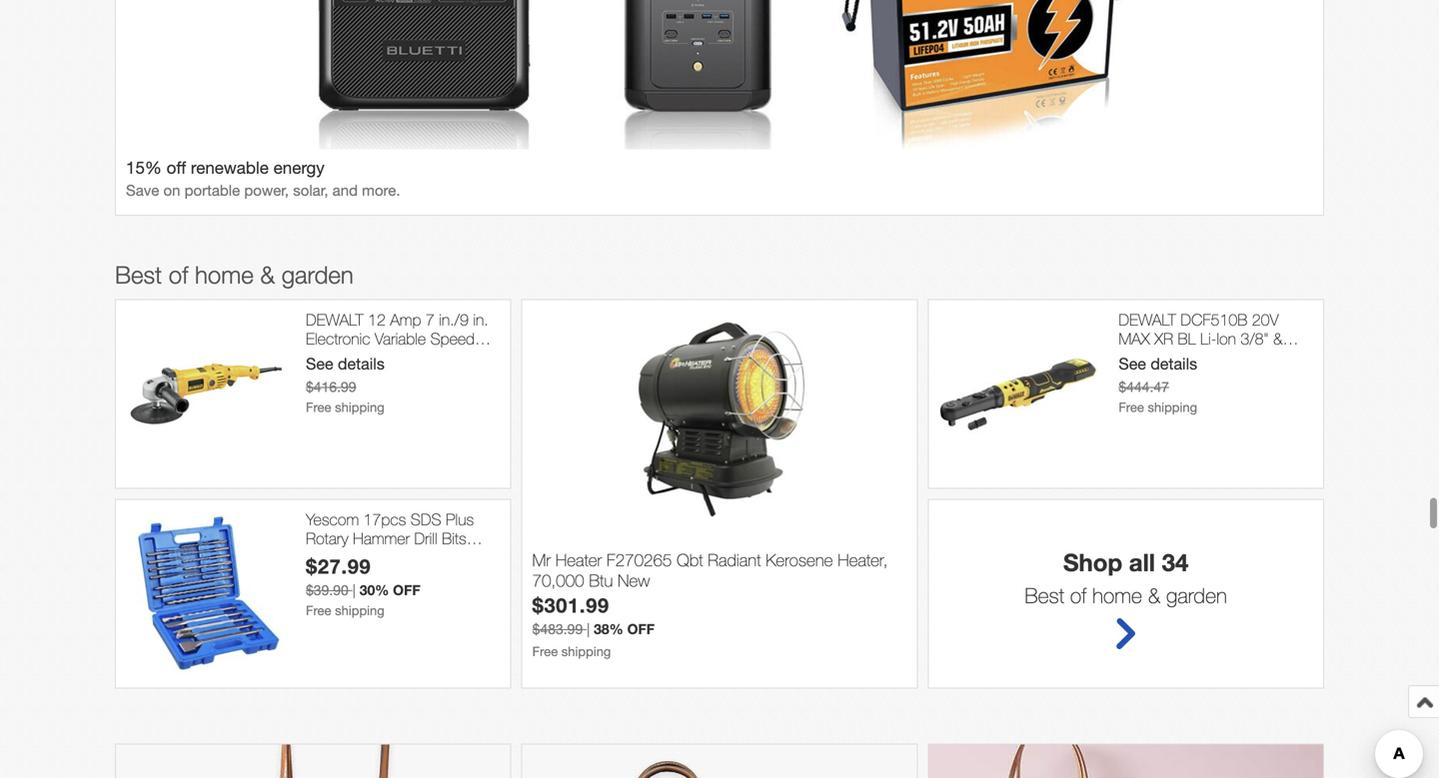 Task type: describe. For each thing, give the bounding box(es) containing it.
more.
[[362, 181, 400, 199]]

max
[[1119, 330, 1150, 349]]

shipping inside see details $416.99 free shipping
[[335, 400, 385, 415]]

$27.99 $39.90 | 30% off free shipping
[[306, 555, 421, 619]]

all
[[1130, 548, 1156, 577]]

free inside the mr heater f270265 qbt radiant kerosene heater, 70,000 btu new $301.99 $483.99 | 38% off free shipping
[[533, 644, 558, 660]]

70,000
[[533, 571, 585, 591]]

see details link for 1/2"
[[1119, 355, 1198, 373]]

cordless
[[1152, 349, 1211, 368]]

dewalt dcf510b 20v max xr bl li-ion 3/8" & 1/2" cordless sealed head ratchet new
[[1119, 310, 1302, 387]]

of inside shop all 34 best of home & garden
[[1071, 583, 1087, 608]]

head
[[1266, 349, 1302, 368]]

in./9
[[439, 310, 469, 329]]

bl
[[1178, 330, 1196, 349]]

hammer
[[353, 530, 410, 549]]

best inside shop all 34 best of home & garden
[[1025, 583, 1065, 608]]

| inside '$27.99 $39.90 | 30% off free shipping'
[[353, 582, 356, 599]]

dewalt 12 amp 7 in./9 in. electronic variable speed polisher dwp849 new link
[[306, 310, 501, 368]]

see for dewalt dcf510b 20v max xr bl li-ion 3/8" & 1/2" cordless sealed head ratchet new
[[1119, 355, 1147, 373]]

dwp849
[[362, 349, 423, 368]]

yescom 17pcs sds plus rotary hammer drill bits chisel concrete masonry hole tool
[[306, 510, 474, 587]]

dcf510b
[[1181, 310, 1248, 329]]

30%
[[360, 582, 389, 599]]

li-
[[1201, 330, 1217, 349]]

ratchet
[[1119, 368, 1170, 387]]

chisel
[[306, 549, 347, 568]]

save
[[126, 181, 159, 199]]

details for dwp849
[[338, 355, 385, 373]]

1/2"
[[1119, 349, 1147, 368]]

ion
[[1217, 330, 1237, 349]]

3/8"
[[1241, 330, 1269, 349]]

heater
[[556, 550, 602, 570]]

free inside see details $444.47 free shipping
[[1119, 400, 1145, 415]]

mr heater f270265 qbt radiant kerosene heater, 70,000 btu new link
[[533, 550, 907, 594]]

home inside shop all 34 best of home & garden
[[1093, 583, 1143, 608]]

see details link for dwp849
[[306, 355, 385, 373]]

& inside the dewalt dcf510b 20v max xr bl li-ion 3/8" & 1/2" cordless sealed head ratchet new
[[1274, 330, 1283, 349]]

34
[[1162, 548, 1189, 577]]

portable
[[185, 181, 240, 199]]

variable
[[375, 330, 426, 349]]

in.
[[473, 310, 489, 329]]

sds
[[411, 510, 442, 529]]

new inside the dewalt dcf510b 20v max xr bl li-ion 3/8" & 1/2" cordless sealed head ratchet new
[[1175, 368, 1205, 387]]

7
[[426, 310, 435, 329]]

dewalt for dewalt 12 amp 7 in./9 in. electronic variable speed polisher dwp849 new
[[306, 310, 364, 329]]

0 vertical spatial of
[[169, 261, 188, 289]]

$39.90
[[306, 582, 349, 599]]

0 vertical spatial home
[[195, 261, 254, 289]]

tool
[[341, 568, 367, 587]]

polisher
[[306, 349, 357, 368]]

bits
[[442, 530, 467, 549]]

sealed
[[1216, 349, 1262, 368]]

shipping inside see details $444.47 free shipping
[[1148, 400, 1198, 415]]

electronic
[[306, 330, 370, 349]]

& inside shop all 34 best of home & garden
[[1149, 583, 1161, 608]]

dewalt for dewalt dcf510b 20v max xr bl li-ion 3/8" & 1/2" cordless sealed head ratchet new
[[1119, 310, 1177, 329]]

hole
[[306, 568, 336, 587]]

mr heater f270265 qbt radiant kerosene heater, 70,000 btu new $301.99 $483.99 | 38% off free shipping
[[533, 550, 888, 660]]

mr
[[533, 550, 551, 570]]

energy
[[274, 158, 325, 177]]

xr
[[1155, 330, 1174, 349]]

off inside the mr heater f270265 qbt radiant kerosene heater, 70,000 btu new $301.99 $483.99 | 38% off free shipping
[[628, 621, 655, 638]]



Task type: locate. For each thing, give the bounding box(es) containing it.
free down $483.99
[[533, 644, 558, 660]]

new inside the mr heater f270265 qbt radiant kerosene heater, 70,000 btu new $301.99 $483.99 | 38% off free shipping
[[618, 571, 650, 591]]

$483.99
[[533, 621, 583, 638]]

see inside see details $444.47 free shipping
[[1119, 355, 1147, 373]]

radiant
[[708, 550, 761, 570]]

details inside see details $444.47 free shipping
[[1151, 355, 1198, 373]]

1 horizontal spatial details
[[1151, 355, 1198, 373]]

see details $416.99 free shipping
[[306, 355, 385, 415]]

shipping inside the mr heater f270265 qbt radiant kerosene heater, 70,000 btu new $301.99 $483.99 | 38% off free shipping
[[562, 644, 611, 660]]

1 see from the left
[[306, 355, 334, 373]]

solar,
[[293, 181, 328, 199]]

see
[[306, 355, 334, 373], [1119, 355, 1147, 373]]

1 vertical spatial garden
[[1167, 583, 1228, 608]]

and
[[333, 181, 358, 199]]

garden
[[282, 261, 354, 289], [1167, 583, 1228, 608]]

2 horizontal spatial new
[[1175, 368, 1205, 387]]

plus
[[446, 510, 474, 529]]

speed
[[431, 330, 475, 349]]

& down power, on the left top of the page
[[260, 261, 275, 289]]

|
[[353, 582, 356, 599], [587, 621, 590, 638]]

shipping down 30%
[[335, 603, 385, 619]]

masonry
[[417, 549, 474, 568]]

f270265
[[607, 550, 672, 570]]

0 vertical spatial off
[[167, 158, 186, 177]]

2 dewalt from the left
[[1119, 310, 1177, 329]]

kerosene
[[766, 550, 833, 570]]

1 vertical spatial off
[[393, 582, 421, 599]]

best down shop
[[1025, 583, 1065, 608]]

off inside 15% off renewable energy save on portable power, solar, and more.
[[167, 158, 186, 177]]

new down 'speed'
[[427, 349, 458, 368]]

1 horizontal spatial dewalt
[[1119, 310, 1177, 329]]

1 vertical spatial home
[[1093, 583, 1143, 608]]

shop all 34 best of home & garden
[[1025, 548, 1228, 608]]

of down shop
[[1071, 583, 1087, 608]]

1 horizontal spatial off
[[393, 582, 421, 599]]

off right the 38%
[[628, 621, 655, 638]]

dewalt up electronic
[[306, 310, 364, 329]]

| left the 38%
[[587, 621, 590, 638]]

new down cordless in the right of the page
[[1175, 368, 1205, 387]]

btu
[[589, 571, 613, 591]]

dewalt dcf510b 20v max xr bl li-ion 3/8" & 1/2" cordless sealed head ratchet new link
[[1119, 310, 1314, 387]]

see details link
[[306, 355, 385, 373], [1119, 355, 1198, 373]]

best of home & garden
[[115, 261, 354, 289]]

shipping down $444.47
[[1148, 400, 1198, 415]]

details
[[338, 355, 385, 373], [1151, 355, 1198, 373]]

garden inside shop all 34 best of home & garden
[[1167, 583, 1228, 608]]

0 horizontal spatial new
[[427, 349, 458, 368]]

0 horizontal spatial see details link
[[306, 355, 385, 373]]

1 horizontal spatial garden
[[1167, 583, 1228, 608]]

&
[[260, 261, 275, 289], [1274, 330, 1283, 349], [1149, 583, 1161, 608]]

1 see details link from the left
[[306, 355, 385, 373]]

shipping inside '$27.99 $39.90 | 30% off free shipping'
[[335, 603, 385, 619]]

$27.99
[[306, 555, 371, 579]]

0 vertical spatial &
[[260, 261, 275, 289]]

details inside see details $416.99 free shipping
[[338, 355, 385, 373]]

1 horizontal spatial of
[[1071, 583, 1087, 608]]

garden up electronic
[[282, 261, 354, 289]]

1 dewalt from the left
[[306, 310, 364, 329]]

& down all
[[1149, 583, 1161, 608]]

yescom
[[306, 510, 359, 529]]

1 horizontal spatial home
[[1093, 583, 1143, 608]]

0 horizontal spatial garden
[[282, 261, 354, 289]]

renewable
[[191, 158, 269, 177]]

1 horizontal spatial &
[[1149, 583, 1161, 608]]

shipping down $416.99
[[335, 400, 385, 415]]

details for 1/2"
[[1151, 355, 1198, 373]]

dewalt inside the dewalt 12 amp 7 in./9 in. electronic variable speed polisher dwp849 new
[[306, 310, 364, 329]]

off right 30%
[[393, 582, 421, 599]]

new down f270265
[[618, 571, 650, 591]]

see details link down xr
[[1119, 355, 1198, 373]]

1 details from the left
[[338, 355, 385, 373]]

0 horizontal spatial |
[[353, 582, 356, 599]]

of down on
[[169, 261, 188, 289]]

dewalt
[[306, 310, 364, 329], [1119, 310, 1177, 329]]

0 vertical spatial best
[[115, 261, 162, 289]]

home
[[195, 261, 254, 289], [1093, 583, 1143, 608]]

free
[[306, 400, 331, 415], [1119, 400, 1145, 415], [306, 603, 331, 619], [533, 644, 558, 660]]

0 horizontal spatial best
[[115, 261, 162, 289]]

see for dewalt 12 amp 7 in./9 in. electronic variable speed polisher dwp849 new
[[306, 355, 334, 373]]

2 details from the left
[[1151, 355, 1198, 373]]

2 see from the left
[[1119, 355, 1147, 373]]

details down xr
[[1151, 355, 1198, 373]]

see up $416.99
[[306, 355, 334, 373]]

free inside '$27.99 $39.90 | 30% off free shipping'
[[306, 603, 331, 619]]

1 horizontal spatial new
[[618, 571, 650, 591]]

1 vertical spatial &
[[1274, 330, 1283, 349]]

drill
[[414, 530, 438, 549]]

free down $416.99
[[306, 400, 331, 415]]

best
[[115, 261, 162, 289], [1025, 583, 1065, 608]]

2 see details link from the left
[[1119, 355, 1198, 373]]

2 horizontal spatial &
[[1274, 330, 1283, 349]]

15% off renewable energy save on portable power, solar, and more.
[[126, 158, 400, 199]]

17pcs
[[364, 510, 406, 529]]

off inside '$27.99 $39.90 | 30% off free shipping'
[[393, 582, 421, 599]]

& up head
[[1274, 330, 1283, 349]]

of
[[169, 261, 188, 289], [1071, 583, 1087, 608]]

1 vertical spatial of
[[1071, 583, 1087, 608]]

see details $444.47 free shipping
[[1119, 355, 1198, 415]]

on
[[163, 181, 180, 199]]

1 horizontal spatial see
[[1119, 355, 1147, 373]]

power,
[[244, 181, 289, 199]]

$444.47
[[1119, 379, 1170, 395]]

home down shop
[[1093, 583, 1143, 608]]

| left 30%
[[353, 582, 356, 599]]

1 horizontal spatial see details link
[[1119, 355, 1198, 373]]

0 horizontal spatial home
[[195, 261, 254, 289]]

0 horizontal spatial off
[[167, 158, 186, 177]]

1 horizontal spatial |
[[587, 621, 590, 638]]

see inside see details $416.99 free shipping
[[306, 355, 334, 373]]

2 horizontal spatial off
[[628, 621, 655, 638]]

shipping down the 38%
[[562, 644, 611, 660]]

20v
[[1253, 310, 1279, 329]]

yescom 17pcs sds plus rotary hammer drill bits chisel concrete masonry hole tool link
[[306, 510, 501, 587]]

best down save
[[115, 261, 162, 289]]

free down $444.47
[[1119, 400, 1145, 415]]

heater,
[[838, 550, 888, 570]]

0 vertical spatial garden
[[282, 261, 354, 289]]

2 vertical spatial &
[[1149, 583, 1161, 608]]

38%
[[594, 621, 624, 638]]

new
[[427, 349, 458, 368], [1175, 368, 1205, 387], [618, 571, 650, 591]]

free inside see details $416.99 free shipping
[[306, 400, 331, 415]]

see down the 'max' in the top of the page
[[1119, 355, 1147, 373]]

1 vertical spatial |
[[587, 621, 590, 638]]

dewalt up the 'max' in the top of the page
[[1119, 310, 1177, 329]]

details down electronic
[[338, 355, 385, 373]]

$301.99
[[533, 594, 610, 618]]

0 vertical spatial |
[[353, 582, 356, 599]]

1 horizontal spatial best
[[1025, 583, 1065, 608]]

garden down 34
[[1167, 583, 1228, 608]]

0 horizontal spatial see
[[306, 355, 334, 373]]

off up on
[[167, 158, 186, 177]]

12
[[368, 310, 386, 329]]

see details link down electronic
[[306, 355, 385, 373]]

0 horizontal spatial details
[[338, 355, 385, 373]]

dewalt 12 amp 7 in./9 in. electronic variable speed polisher dwp849 new
[[306, 310, 489, 368]]

shop
[[1064, 548, 1123, 577]]

home down portable
[[195, 261, 254, 289]]

free down "$39.90"
[[306, 603, 331, 619]]

rotary
[[306, 530, 349, 549]]

new inside the dewalt 12 amp 7 in./9 in. electronic variable speed polisher dwp849 new
[[427, 349, 458, 368]]

0 horizontal spatial of
[[169, 261, 188, 289]]

qbt
[[677, 550, 703, 570]]

concrete
[[351, 549, 413, 568]]

0 horizontal spatial dewalt
[[306, 310, 364, 329]]

| inside the mr heater f270265 qbt radiant kerosene heater, 70,000 btu new $301.99 $483.99 | 38% off free shipping
[[587, 621, 590, 638]]

15%
[[126, 158, 162, 177]]

0 horizontal spatial &
[[260, 261, 275, 289]]

2 vertical spatial off
[[628, 621, 655, 638]]

off
[[167, 158, 186, 177], [393, 582, 421, 599], [628, 621, 655, 638]]

dewalt inside the dewalt dcf510b 20v max xr bl li-ion 3/8" & 1/2" cordless sealed head ratchet new
[[1119, 310, 1177, 329]]

amp
[[390, 310, 421, 329]]

1 vertical spatial best
[[1025, 583, 1065, 608]]

$416.99
[[306, 379, 357, 395]]

shipping
[[335, 400, 385, 415], [1148, 400, 1198, 415], [335, 603, 385, 619], [562, 644, 611, 660]]



Task type: vqa. For each thing, say whether or not it's contained in the screenshot.
the top |
yes



